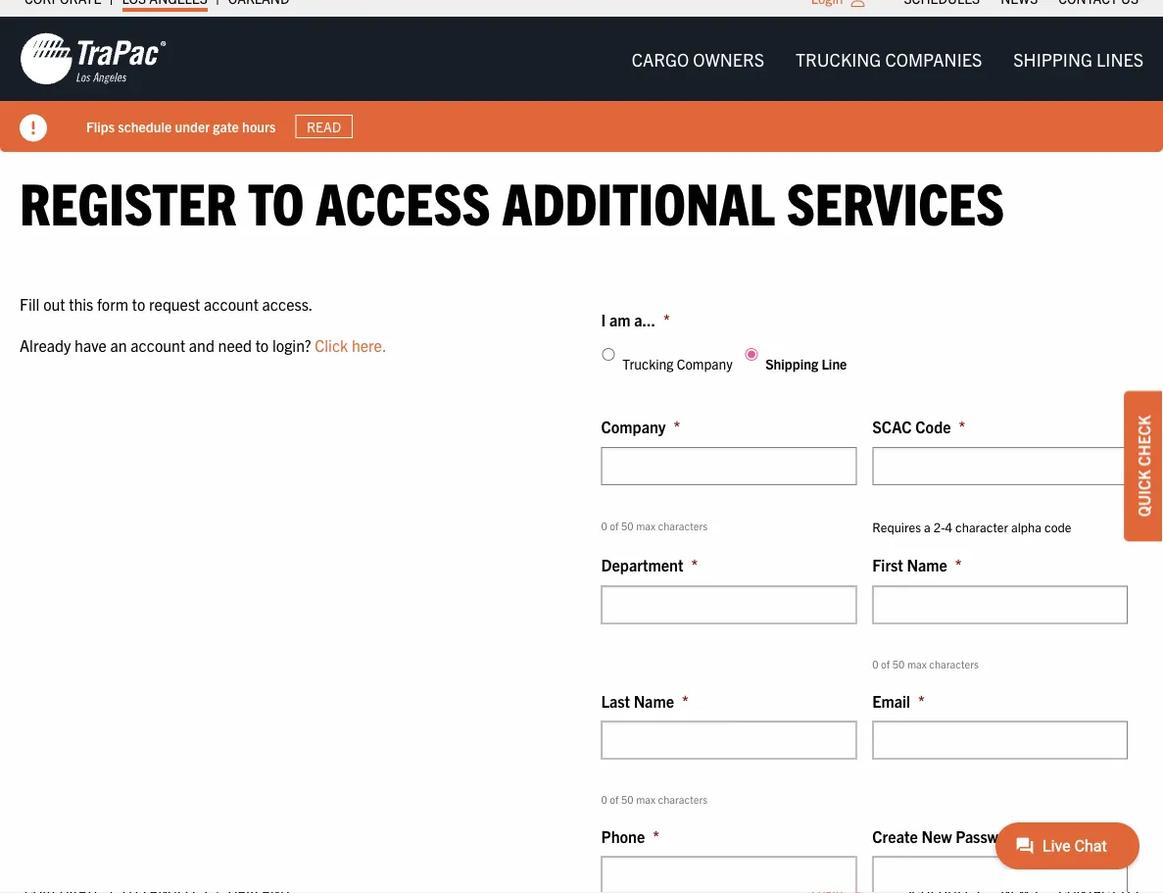 Task type: describe. For each thing, give the bounding box(es) containing it.
fill
[[20, 294, 40, 314]]

additional
[[502, 165, 775, 236]]

lines
[[1097, 48, 1144, 70]]

name for first name
[[907, 555, 948, 575]]

* right code
[[959, 416, 966, 436]]

this
[[69, 294, 93, 314]]

trucking companies link
[[780, 39, 998, 79]]

requires a 2-4 character alpha code
[[873, 519, 1072, 535]]

scac code *
[[873, 416, 966, 436]]

name for last name
[[634, 691, 674, 710]]

menu bar inside banner
[[616, 39, 1160, 79]]

0 of 50 max characters for last name
[[601, 793, 708, 806]]

* down trucking company
[[674, 416, 681, 436]]

trucking company
[[623, 355, 733, 372]]

Trucking Company radio
[[602, 348, 615, 361]]

phone
[[601, 826, 645, 846]]

a
[[925, 519, 931, 535]]

already
[[20, 335, 71, 355]]

news menu item
[[1001, 0, 1039, 12]]

companies
[[886, 48, 983, 70]]

email
[[873, 691, 911, 710]]

solid image
[[20, 114, 47, 142]]

0 for last name
[[601, 793, 608, 806]]

* right password
[[1030, 826, 1036, 846]]

Shipping Line radio
[[746, 348, 758, 361]]

2-
[[934, 519, 946, 535]]

fill out this form to request account access.
[[20, 294, 313, 314]]

1 vertical spatial to
[[132, 294, 145, 314]]

last
[[601, 691, 630, 710]]

check
[[1134, 415, 1154, 466]]

flips
[[86, 117, 115, 135]]

50 for last
[[622, 793, 634, 806]]

i am a... *
[[601, 310, 670, 330]]

hours
[[242, 117, 276, 135]]

services
[[787, 165, 1005, 236]]

need
[[218, 335, 252, 355]]

alpha
[[1012, 519, 1042, 535]]

under
[[175, 117, 210, 135]]

of for company
[[610, 519, 619, 532]]

gate
[[213, 117, 239, 135]]

* right phone on the right
[[653, 826, 660, 846]]

shipping lines link
[[998, 39, 1160, 79]]

of for first
[[882, 657, 890, 670]]

click here. link
[[315, 335, 387, 355]]

company *
[[601, 416, 681, 436]]

department *
[[601, 555, 698, 575]]

cargo owners
[[632, 48, 765, 70]]

access
[[316, 165, 491, 236]]

shipping line
[[766, 355, 847, 372]]

50 for first
[[893, 657, 905, 670]]

* right the last
[[682, 691, 689, 710]]

here.
[[352, 335, 387, 355]]

shipping lines
[[1014, 48, 1144, 70]]

light image
[[852, 0, 865, 7]]

shipping for shipping line
[[766, 355, 819, 372]]

1 vertical spatial company
[[601, 416, 666, 436]]

an
[[110, 335, 127, 355]]

request
[[149, 294, 200, 314]]

phone *
[[601, 826, 660, 846]]

schedules menu item
[[905, 0, 981, 12]]

trucking for trucking company
[[623, 355, 674, 372]]

50 for company
[[622, 519, 634, 532]]



Task type: locate. For each thing, give the bounding box(es) containing it.
* right department
[[692, 555, 698, 575]]

1 vertical spatial trucking
[[623, 355, 674, 372]]

shipping inside menu bar
[[1014, 48, 1093, 70]]

None text field
[[601, 447, 857, 485], [873, 586, 1128, 624], [601, 721, 857, 759], [873, 721, 1128, 759], [601, 857, 857, 893], [601, 447, 857, 485], [873, 586, 1128, 624], [601, 721, 857, 759], [873, 721, 1128, 759], [601, 857, 857, 893]]

0 of 50 max characters for first name
[[873, 657, 979, 670]]

2 vertical spatial 0 of 50 max characters
[[601, 793, 708, 806]]

line
[[822, 355, 847, 372]]

1 horizontal spatial shipping
[[1014, 48, 1093, 70]]

quick check
[[1134, 415, 1154, 517]]

name down a
[[907, 555, 948, 575]]

0 horizontal spatial shipping
[[766, 355, 819, 372]]

0 vertical spatial menu bar
[[894, 0, 1150, 12]]

am
[[610, 310, 631, 330]]

character
[[956, 519, 1009, 535]]

1 vertical spatial max
[[908, 657, 927, 670]]

flips schedule under gate hours
[[86, 117, 276, 135]]

0 vertical spatial company
[[677, 355, 733, 372]]

trucking companies
[[796, 48, 983, 70]]

last name *
[[601, 691, 689, 710]]

trucking for trucking companies
[[796, 48, 882, 70]]

schedule
[[118, 117, 172, 135]]

0 vertical spatial shipping
[[1014, 48, 1093, 70]]

2 vertical spatial of
[[610, 793, 619, 806]]

50 up phone *
[[622, 793, 634, 806]]

and
[[189, 335, 215, 355]]

1 horizontal spatial trucking
[[796, 48, 882, 70]]

0 up email at the bottom of the page
[[873, 657, 879, 670]]

None text field
[[873, 447, 1128, 485], [601, 586, 857, 624], [873, 447, 1128, 485], [601, 586, 857, 624]]

of up email at the bottom of the page
[[882, 657, 890, 670]]

i
[[601, 310, 606, 330]]

0 vertical spatial 50
[[622, 519, 634, 532]]

0 vertical spatial name
[[907, 555, 948, 575]]

1 vertical spatial characters
[[930, 657, 979, 670]]

account up need at the top left of the page
[[204, 294, 259, 314]]

quick check link
[[1125, 391, 1164, 542]]

read
[[307, 118, 341, 135]]

to down hours
[[248, 165, 305, 236]]

to right form
[[132, 294, 145, 314]]

banner
[[0, 17, 1164, 152]]

trucking right trucking company option
[[623, 355, 674, 372]]

0 of 50 max characters for company
[[601, 519, 708, 532]]

create
[[873, 826, 918, 846]]

account
[[204, 294, 259, 314], [131, 335, 185, 355]]

none password field inside register to access additional services main content
[[873, 857, 1128, 893]]

read link
[[296, 115, 353, 138]]

max up department
[[636, 519, 656, 532]]

0 of 50 max characters up department *
[[601, 519, 708, 532]]

first name *
[[873, 555, 962, 575]]

login?
[[272, 335, 311, 355]]

1 vertical spatial 50
[[893, 657, 905, 670]]

new
[[922, 826, 953, 846]]

0 for first name
[[873, 657, 879, 670]]

50
[[622, 519, 634, 532], [893, 657, 905, 670], [622, 793, 634, 806]]

click
[[315, 335, 348, 355]]

menu bar
[[894, 0, 1150, 12], [616, 39, 1160, 79]]

of up department
[[610, 519, 619, 532]]

characters for first name *
[[930, 657, 979, 670]]

2 vertical spatial max
[[636, 793, 656, 806]]

max for first
[[908, 657, 927, 670]]

2 vertical spatial characters
[[658, 793, 708, 806]]

shipping
[[1014, 48, 1093, 70], [766, 355, 819, 372]]

trucking inside banner
[[796, 48, 882, 70]]

* right a...
[[664, 310, 670, 330]]

1 vertical spatial shipping
[[766, 355, 819, 372]]

register to access additional services
[[20, 165, 1005, 236]]

0 vertical spatial trucking
[[796, 48, 882, 70]]

of up phone on the right
[[610, 793, 619, 806]]

register to access additional services main content
[[0, 165, 1164, 893]]

email *
[[873, 691, 925, 710]]

0 vertical spatial characters
[[658, 519, 708, 532]]

* down requires a 2-4 character alpha code
[[956, 555, 962, 575]]

0 vertical spatial 0
[[601, 519, 608, 532]]

menu bar up shipping lines
[[894, 0, 1150, 12]]

trucking inside register to access additional services main content
[[623, 355, 674, 372]]

4
[[946, 519, 953, 535]]

0 vertical spatial account
[[204, 294, 259, 314]]

2 vertical spatial 0
[[601, 793, 608, 806]]

0 horizontal spatial trucking
[[623, 355, 674, 372]]

0 horizontal spatial company
[[601, 416, 666, 436]]

trucking
[[796, 48, 882, 70], [623, 355, 674, 372]]

0 vertical spatial of
[[610, 519, 619, 532]]

already have an account and need to login? click here.
[[20, 335, 387, 355]]

of
[[610, 519, 619, 532], [882, 657, 890, 670], [610, 793, 619, 806]]

max up email *
[[908, 657, 927, 670]]

1 vertical spatial name
[[634, 691, 674, 710]]

characters
[[658, 519, 708, 532], [930, 657, 979, 670], [658, 793, 708, 806]]

0 vertical spatial max
[[636, 519, 656, 532]]

0 for company
[[601, 519, 608, 532]]

shipping inside register to access additional services main content
[[766, 355, 819, 372]]

menu bar containing cargo owners
[[616, 39, 1160, 79]]

max up phone *
[[636, 793, 656, 806]]

trucking down light icon
[[796, 48, 882, 70]]

company
[[677, 355, 733, 372], [601, 416, 666, 436]]

0 of 50 max characters up phone *
[[601, 793, 708, 806]]

company left shipping line radio
[[677, 355, 733, 372]]

name
[[907, 555, 948, 575], [634, 691, 674, 710]]

0
[[601, 519, 608, 532], [873, 657, 879, 670], [601, 793, 608, 806]]

1 vertical spatial 0 of 50 max characters
[[873, 657, 979, 670]]

cargo
[[632, 48, 689, 70]]

cargo owners link
[[616, 39, 780, 79]]

1 horizontal spatial company
[[677, 355, 733, 372]]

max for company
[[636, 519, 656, 532]]

banner containing cargo owners
[[0, 17, 1164, 152]]

shipping down the news menu item
[[1014, 48, 1093, 70]]

1 vertical spatial of
[[882, 657, 890, 670]]

50 up department
[[622, 519, 634, 532]]

1 vertical spatial account
[[131, 335, 185, 355]]

max
[[636, 519, 656, 532], [908, 657, 927, 670], [636, 793, 656, 806]]

1 vertical spatial menu bar
[[616, 39, 1160, 79]]

shipping right shipping line radio
[[766, 355, 819, 372]]

name right the last
[[634, 691, 674, 710]]

a...
[[634, 310, 656, 330]]

company down trucking company option
[[601, 416, 666, 436]]

password
[[956, 826, 1022, 846]]

2 vertical spatial to
[[256, 335, 269, 355]]

characters for company *
[[658, 519, 708, 532]]

requires
[[873, 519, 922, 535]]

* right email at the bottom of the page
[[919, 691, 925, 710]]

first
[[873, 555, 904, 575]]

0 horizontal spatial name
[[634, 691, 674, 710]]

0 vertical spatial 0 of 50 max characters
[[601, 519, 708, 532]]

0 of 50 max characters
[[601, 519, 708, 532], [873, 657, 979, 670], [601, 793, 708, 806]]

0 of 50 max characters up email *
[[873, 657, 979, 670]]

menu item
[[1059, 0, 1139, 12]]

have
[[75, 335, 107, 355]]

0 up phone on the right
[[601, 793, 608, 806]]

to right need at the top left of the page
[[256, 335, 269, 355]]

of for last
[[610, 793, 619, 806]]

shipping for shipping lines
[[1014, 48, 1093, 70]]

1 horizontal spatial account
[[204, 294, 259, 314]]

owners
[[693, 48, 765, 70]]

department
[[601, 555, 684, 575]]

1 vertical spatial 0
[[873, 657, 879, 670]]

1 horizontal spatial name
[[907, 555, 948, 575]]

0 vertical spatial to
[[248, 165, 305, 236]]

to
[[248, 165, 305, 236], [132, 294, 145, 314], [256, 335, 269, 355]]

code
[[1045, 519, 1072, 535]]

max for last
[[636, 793, 656, 806]]

los angeles image
[[20, 31, 167, 86]]

out
[[43, 294, 65, 314]]

scac
[[873, 416, 912, 436]]

50 up email *
[[893, 657, 905, 670]]

menu bar down light icon
[[616, 39, 1160, 79]]

0 horizontal spatial account
[[131, 335, 185, 355]]

0 up department
[[601, 519, 608, 532]]

code
[[916, 416, 952, 436]]

access.
[[262, 294, 313, 314]]

quick
[[1134, 470, 1154, 517]]

register
[[20, 165, 237, 236]]

characters for last name *
[[658, 793, 708, 806]]

None password field
[[873, 857, 1128, 893]]

2 vertical spatial 50
[[622, 793, 634, 806]]

create new password *
[[873, 826, 1036, 846]]

account right an
[[131, 335, 185, 355]]

form
[[97, 294, 129, 314]]

*
[[664, 310, 670, 330], [674, 416, 681, 436], [959, 416, 966, 436], [692, 555, 698, 575], [956, 555, 962, 575], [682, 691, 689, 710], [919, 691, 925, 710], [653, 826, 660, 846], [1030, 826, 1036, 846]]



Task type: vqa. For each thing, say whether or not it's contained in the screenshot.
the to the right
no



